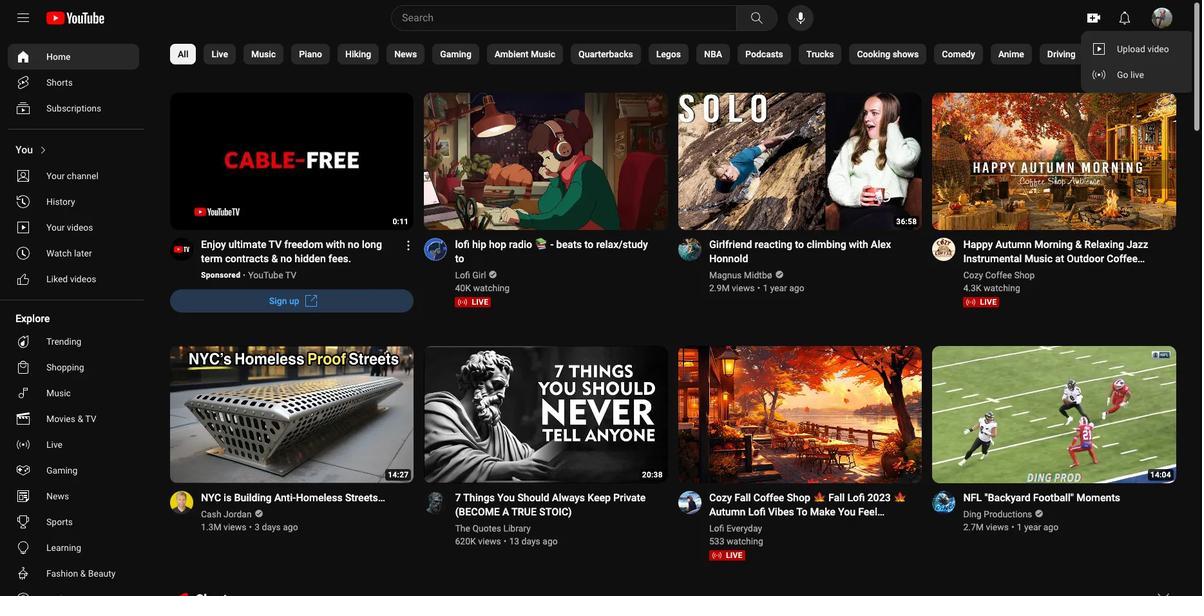 Task type: locate. For each thing, give the bounding box(es) containing it.
and
[[739, 520, 757, 532]]

views down quotes
[[478, 536, 501, 546]]

the
[[455, 523, 470, 533]]

with up fees.
[[326, 238, 345, 251]]

you inside 7 things you should always keep private (become a true stoic)
[[497, 492, 515, 504]]

piano
[[299, 49, 322, 59]]

ago down girlfriend reacting to climbing with alex honnold
[[790, 283, 805, 293]]

1 fall from the left
[[735, 492, 751, 504]]

nfl "backyard football" moments link
[[964, 491, 1121, 505]]

gaming inside tab list
[[440, 49, 472, 59]]

radio
[[509, 238, 532, 251]]

cozy inside cozy coffee shop 4.3k watching
[[964, 270, 983, 280]]

coffee down jazz
[[1107, 253, 1138, 265]]

tab list
[[170, 36, 1202, 72]]

1 year ago down nfl "backyard football" moments link
[[1017, 522, 1059, 532]]

views for "backyard
[[986, 522, 1009, 532]]

to right beats
[[585, 238, 594, 251]]

watching down everyday
[[727, 536, 763, 546]]

2 horizontal spatial coffee
[[1107, 253, 1138, 265]]

1 horizontal spatial to
[[585, 238, 594, 251]]

magnus midtbø link
[[709, 269, 773, 282]]

🍁 up make
[[813, 492, 826, 504]]

& up youtube tv
[[271, 253, 278, 265]]

1 vertical spatial year
[[1025, 522, 1042, 532]]

2 horizontal spatial you
[[838, 506, 856, 518]]

1 horizontal spatial live status
[[709, 550, 745, 561]]

2 your from the top
[[46, 222, 65, 233]]

1 vertical spatial your
[[46, 222, 65, 233]]

with for no
[[326, 238, 345, 251]]

year for "backyard
[[1025, 522, 1042, 532]]

cozy up warm
[[709, 492, 732, 504]]

no up youtube tv
[[281, 253, 292, 265]]

ding
[[964, 509, 982, 519]]

subscriptions link
[[8, 95, 139, 121], [8, 95, 139, 121]]

0 horizontal spatial news
[[46, 491, 69, 501]]

year down the midtbø
[[770, 283, 787, 293]]

2 with from the left
[[849, 238, 869, 251]]

0 horizontal spatial 1 year ago
[[763, 283, 805, 293]]

streets…
[[345, 492, 385, 504]]

live
[[212, 49, 228, 59], [46, 439, 63, 450]]

7 things you should always keep private (become a true stoic)
[[455, 492, 646, 518]]

watching down the cozy coffee shop link
[[984, 283, 1021, 293]]

history link
[[8, 189, 139, 215], [8, 189, 139, 215]]

0 vertical spatial tv
[[269, 238, 282, 251]]

days right 13
[[522, 536, 541, 546]]

no left long
[[348, 238, 359, 251]]

1 horizontal spatial cozy
[[964, 270, 983, 280]]

jordan
[[224, 509, 252, 519]]

action-
[[1099, 49, 1128, 59]]

news up sports at left bottom
[[46, 491, 69, 501]]

0 vertical spatial no
[[348, 238, 359, 251]]

hop
[[489, 238, 506, 251]]

reacting
[[755, 238, 793, 251]]

cozy fall coffee shop 🍁 fall lofi 2023 🍁 autumn lofi vibes to make you feel warm and peaceful by lofi everyday  125,377 views element
[[709, 491, 907, 532]]

1 for "backyard
[[1017, 522, 1022, 532]]

live down lofi everyday 533 watching
[[726, 551, 743, 560]]

live for lofi hip hop radio 📚 - beats to relax/study to
[[472, 298, 489, 307]]

avatar image image
[[1152, 8, 1173, 28]]

news link
[[8, 483, 139, 509], [8, 483, 139, 509]]

year down productions
[[1025, 522, 1042, 532]]

20 minutes, 38 seconds element
[[642, 470, 663, 479]]

happy autumn morning & relaxing jazz instrumental music at outdoor coffee shop ambience for working
[[964, 238, 1149, 279]]

2 horizontal spatial live
[[980, 298, 997, 307]]

1 vertical spatial 1 year ago
[[1017, 522, 1059, 532]]

0 horizontal spatial shop
[[787, 492, 811, 504]]

0 horizontal spatial coffee
[[754, 492, 785, 504]]

ago down football"
[[1044, 522, 1059, 532]]

live down "movies"
[[46, 439, 63, 450]]

lofi girl
[[455, 270, 486, 280]]

you inside cozy fall coffee shop 🍁 fall lofi 2023 🍁 autumn lofi vibes to make you feel warm and peaceful
[[838, 506, 856, 518]]

1 horizontal spatial 1
[[1017, 522, 1022, 532]]

honnold
[[709, 253, 748, 265]]

2 horizontal spatial watching
[[984, 283, 1021, 293]]

0 horizontal spatial live status
[[455, 297, 491, 307]]

0 horizontal spatial gaming
[[46, 465, 78, 476]]

1 horizontal spatial 🍁
[[894, 492, 907, 504]]

to right reacting
[[795, 238, 804, 251]]

autumn up warm
[[709, 506, 746, 518]]

1 your from the top
[[46, 171, 65, 181]]

20:38
[[642, 470, 663, 479]]

live status
[[455, 297, 491, 307], [964, 297, 1000, 307], [709, 550, 745, 561]]

0 vertical spatial autumn
[[996, 238, 1032, 251]]

cozy
[[964, 270, 983, 280], [709, 492, 732, 504]]

1 horizontal spatial live
[[212, 49, 228, 59]]

views down magnus midtbø link
[[732, 283, 755, 293]]

0 horizontal spatial cozy
[[709, 492, 732, 504]]

news right hiking
[[394, 49, 417, 59]]

1 horizontal spatial fall
[[829, 492, 845, 504]]

music inside happy autumn morning & relaxing jazz instrumental music at outdoor coffee shop ambience for working
[[1025, 253, 1053, 265]]

coffee down instrumental
[[986, 270, 1012, 280]]

1 vertical spatial no
[[281, 253, 292, 265]]

tv
[[269, 238, 282, 251], [285, 270, 297, 280], [85, 414, 96, 424]]

cozy inside cozy fall coffee shop 🍁 fall lofi 2023 🍁 autumn lofi vibes to make you feel warm and peaceful
[[709, 492, 732, 504]]

go
[[1117, 70, 1129, 80]]

cozy coffee shop link
[[964, 269, 1036, 282]]

magnus midtbø
[[709, 270, 772, 280]]

shop inside cozy fall coffee shop 🍁 fall lofi 2023 🍁 autumn lofi vibes to make you feel warm and peaceful
[[787, 492, 811, 504]]

midtbø
[[744, 270, 772, 280]]

ago down stoic)
[[543, 536, 558, 546]]

shop left for
[[1015, 270, 1035, 280]]

live status down 40k watching
[[455, 297, 491, 307]]

sign up
[[269, 296, 299, 306]]

upload video
[[1117, 44, 1169, 54]]

0 horizontal spatial no
[[281, 253, 292, 265]]

happy autumn morning & relaxing jazz instrumental music at outdoor coffee shop ambience for working by cozy coffee shop 1,780,405 views element
[[964, 238, 1161, 279]]

trending
[[46, 336, 81, 347]]

1 horizontal spatial gaming
[[440, 49, 472, 59]]

your for your videos
[[46, 222, 65, 233]]

autumn inside happy autumn morning & relaxing jazz instrumental music at outdoor coffee shop ambience for working
[[996, 238, 1032, 251]]

go to channel: youtube tv. element
[[248, 270, 297, 280]]

videos for your videos
[[67, 222, 93, 233]]

shopping
[[46, 362, 84, 372]]

0 horizontal spatial year
[[770, 283, 787, 293]]

lofi up feel
[[848, 492, 865, 504]]

tv down enjoy ultimate tv freedom with no long term contracts & no hidden fees.
[[285, 270, 297, 280]]

hip
[[472, 238, 487, 251]]

always
[[552, 492, 585, 504]]

shop
[[964, 267, 987, 279], [1015, 270, 1035, 280], [787, 492, 811, 504]]

to down the lofi in the top of the page
[[455, 253, 464, 265]]

relaxing
[[1085, 238, 1124, 251]]

music up "movies"
[[46, 388, 71, 398]]

is
[[224, 492, 232, 504]]

lofi
[[455, 270, 470, 280], [848, 492, 865, 504], [748, 506, 766, 518], [709, 523, 724, 533]]

views down the ding productions
[[986, 522, 1009, 532]]

& left beauty
[[80, 568, 86, 579]]

games
[[1171, 49, 1198, 59]]

11 seconds element
[[393, 217, 409, 226]]

videos
[[67, 222, 93, 233], [70, 274, 96, 284]]

0 horizontal spatial live
[[472, 298, 489, 307]]

2 vertical spatial coffee
[[754, 492, 785, 504]]

1 for reacting
[[763, 283, 768, 293]]

should
[[518, 492, 550, 504]]

coffee inside cozy fall coffee shop 🍁 fall lofi 2023 🍁 autumn lofi vibes to make you feel warm and peaceful
[[754, 492, 785, 504]]

1 vertical spatial videos
[[70, 274, 96, 284]]

13
[[509, 536, 519, 546]]

1 vertical spatial days
[[522, 536, 541, 546]]

&
[[1076, 238, 1082, 251], [271, 253, 278, 265], [78, 414, 83, 424], [80, 568, 86, 579]]

views for reacting
[[732, 283, 755, 293]]

1 vertical spatial cozy
[[709, 492, 732, 504]]

fall
[[735, 492, 751, 504], [829, 492, 845, 504]]

1 horizontal spatial live
[[726, 551, 743, 560]]

music up for
[[1025, 253, 1053, 265]]

0 vertical spatial cozy
[[964, 270, 983, 280]]

tv right "movies"
[[85, 414, 96, 424]]

with left the alex
[[849, 238, 869, 251]]

0 horizontal spatial tv
[[85, 414, 96, 424]]

cozy for cozy fall coffee shop 🍁 fall lofi 2023 🍁 autumn lofi vibes to make you feel warm and peaceful
[[709, 492, 732, 504]]

"backyard
[[985, 492, 1031, 504]]

ago down the nyc is building anti-homeless streets… by cash jordan 1,324,539 views 3 days ago 14 minutes, 27 seconds element
[[283, 522, 298, 532]]

ding productions image
[[933, 491, 956, 514]]

40k watching
[[455, 283, 510, 293]]

🍁 right 2023
[[894, 492, 907, 504]]

0 vertical spatial videos
[[67, 222, 93, 233]]

football"
[[1033, 492, 1074, 504]]

1 vertical spatial you
[[497, 492, 515, 504]]

to
[[585, 238, 594, 251], [795, 238, 804, 251], [455, 253, 464, 265]]

tv right ultimate
[[269, 238, 282, 251]]

your up watch
[[46, 222, 65, 233]]

0 vertical spatial your
[[46, 171, 65, 181]]

shop up to
[[787, 492, 811, 504]]

gaming left ambient on the top
[[440, 49, 472, 59]]

live status for cozy fall coffee shop 🍁 fall lofi 2023 🍁 autumn lofi vibes to make you feel warm and peaceful
[[709, 550, 745, 561]]

0 horizontal spatial 🍁
[[813, 492, 826, 504]]

year
[[770, 283, 787, 293], [1025, 522, 1042, 532]]

1 vertical spatial 1
[[1017, 522, 1022, 532]]

watch later link
[[8, 240, 139, 266], [8, 240, 139, 266]]

ago for climbing
[[790, 283, 805, 293]]

days for should
[[522, 536, 541, 546]]

videos down later
[[70, 274, 96, 284]]

private
[[614, 492, 646, 504]]

shopping link
[[8, 354, 139, 380], [8, 354, 139, 380]]

1 horizontal spatial tv
[[269, 238, 282, 251]]

watching down girl
[[473, 283, 510, 293]]

1 horizontal spatial year
[[1025, 522, 1042, 532]]

1 horizontal spatial news
[[394, 49, 417, 59]]

0 vertical spatial live
[[212, 49, 228, 59]]

1 vertical spatial coffee
[[986, 270, 1012, 280]]

1 vertical spatial tv
[[285, 270, 297, 280]]

keep
[[588, 492, 611, 504]]

days right 3
[[262, 522, 281, 532]]

youtube
[[248, 270, 283, 280]]

lofi up 533
[[709, 523, 724, 533]]

enjoy ultimate tv freedom with no long term contracts & no hidden fees.
[[201, 238, 382, 265]]

ultimate
[[229, 238, 267, 251]]

cooking
[[857, 49, 891, 59]]

1 horizontal spatial shop
[[964, 267, 987, 279]]

fees.
[[329, 253, 351, 265]]

lofi hip hop radio 📚 - beats to relax/study to by lofi girl 299,617,567 views element
[[455, 238, 653, 266]]

your up history at the left of page
[[46, 171, 65, 181]]

2 vertical spatial tv
[[85, 414, 96, 424]]

1 year ago for reacting
[[763, 283, 805, 293]]

sports link
[[8, 509, 139, 535], [8, 509, 139, 535]]

None search field
[[368, 5, 780, 31]]

girl
[[473, 270, 486, 280]]

0 vertical spatial gaming
[[440, 49, 472, 59]]

with inside girlfriend reacting to climbing with alex honnold
[[849, 238, 869, 251]]

tab list containing all
[[170, 36, 1202, 72]]

& up "outdoor"
[[1076, 238, 1082, 251]]

live status down 4.3k
[[964, 297, 1000, 307]]

autumn
[[996, 238, 1032, 251], [709, 506, 746, 518]]

videos for liked videos
[[70, 274, 96, 284]]

1 horizontal spatial autumn
[[996, 238, 1032, 251]]

0 horizontal spatial fall
[[735, 492, 751, 504]]

upload
[[1117, 44, 1146, 54]]

nfl "backyard football" moments
[[964, 492, 1121, 504]]

1 with from the left
[[326, 238, 345, 251]]

live right the 'all'
[[212, 49, 228, 59]]

1 horizontal spatial with
[[849, 238, 869, 251]]

coffee up vibes
[[754, 492, 785, 504]]

live status down 533
[[709, 550, 745, 561]]

1 year ago for "backyard
[[1017, 522, 1059, 532]]

up
[[289, 296, 299, 306]]

music right ambient on the top
[[531, 49, 556, 59]]

14 minutes, 27 seconds element
[[388, 470, 409, 479]]

views down 'jordan'
[[224, 522, 246, 532]]

0 vertical spatial coffee
[[1107, 253, 1138, 265]]

fashion
[[46, 568, 78, 579]]

views for things
[[478, 536, 501, 546]]

shorts link
[[8, 70, 139, 95], [8, 70, 139, 95]]

1 horizontal spatial 1 year ago
[[1017, 522, 1059, 532]]

2 horizontal spatial live status
[[964, 297, 1000, 307]]

0 vertical spatial news
[[394, 49, 417, 59]]

alex
[[871, 238, 891, 251]]

1 horizontal spatial you
[[497, 492, 515, 504]]

library
[[504, 523, 531, 533]]

movies & tv link
[[8, 406, 139, 432], [8, 406, 139, 432]]

lofi up and
[[748, 506, 766, 518]]

0 vertical spatial days
[[262, 522, 281, 532]]

1 year ago down the midtbø
[[763, 283, 805, 293]]

1 horizontal spatial coffee
[[986, 270, 1012, 280]]

autumn up instrumental
[[996, 238, 1032, 251]]

2 🍁 from the left
[[894, 492, 907, 504]]

1 horizontal spatial watching
[[727, 536, 763, 546]]

live down 4.3k
[[980, 298, 997, 307]]

0 vertical spatial 1 year ago
[[763, 283, 805, 293]]

shop up 4.3k
[[964, 267, 987, 279]]

0 horizontal spatial 1
[[763, 283, 768, 293]]

with inside enjoy ultimate tv freedom with no long term contracts & no hidden fees.
[[326, 238, 345, 251]]

tv for ultimate
[[269, 238, 282, 251]]

0 horizontal spatial to
[[455, 253, 464, 265]]

0 horizontal spatial watching
[[473, 283, 510, 293]]

0 vertical spatial year
[[770, 283, 787, 293]]

1 down productions
[[1017, 522, 1022, 532]]

2 horizontal spatial to
[[795, 238, 804, 251]]

cash jordan
[[201, 509, 252, 519]]

0 horizontal spatial live
[[46, 439, 63, 450]]

2 horizontal spatial shop
[[1015, 270, 1035, 280]]

action-adventure games
[[1099, 49, 1198, 59]]

live down 40k watching
[[472, 298, 489, 307]]

shop inside happy autumn morning & relaxing jazz instrumental music at outdoor coffee shop ambience for working
[[964, 267, 987, 279]]

fall up make
[[829, 492, 845, 504]]

instrumental
[[964, 253, 1022, 265]]

the quotes library image
[[424, 491, 448, 514]]

0 horizontal spatial with
[[326, 238, 345, 251]]

live inside tab list
[[212, 49, 228, 59]]

tv inside enjoy ultimate tv freedom with no long term contracts & no hidden fees.
[[269, 238, 282, 251]]

cozy up 4.3k
[[964, 270, 983, 280]]

3
[[255, 522, 260, 532]]

contracts
[[225, 253, 269, 265]]

0 vertical spatial 1
[[763, 283, 768, 293]]

videos up later
[[67, 222, 93, 233]]

fashion & beauty link
[[8, 561, 139, 586], [8, 561, 139, 586]]

cozy coffee shop 4.3k watching
[[964, 270, 1035, 293]]

& right "movies"
[[78, 414, 83, 424]]

1 vertical spatial live
[[46, 439, 63, 450]]

0 horizontal spatial autumn
[[709, 506, 746, 518]]

1 vertical spatial autumn
[[709, 506, 746, 518]]

2 vertical spatial you
[[838, 506, 856, 518]]

0 horizontal spatial you
[[15, 144, 33, 156]]

1 horizontal spatial days
[[522, 536, 541, 546]]

1 down the midtbø
[[763, 283, 768, 293]]

fall up and
[[735, 492, 751, 504]]

0 horizontal spatial days
[[262, 522, 281, 532]]

gaming down "movies"
[[46, 465, 78, 476]]

youtube tv
[[248, 270, 297, 280]]



Task type: vqa. For each thing, say whether or not it's contained in the screenshot.
the Search in video text field
no



Task type: describe. For each thing, give the bounding box(es) containing it.
ambient
[[495, 49, 529, 59]]

2.9m views
[[709, 283, 755, 293]]

with for alex
[[849, 238, 869, 251]]

hidden
[[295, 253, 326, 265]]

days for anti-
[[262, 522, 281, 532]]

cozy fall coffee shop 🍁 fall lofi 2023 🍁 autumn lofi vibes to make you feel warm and peaceful link
[[709, 491, 907, 532]]

nyc is building anti-homeless streets…
[[201, 492, 385, 504]]

-
[[550, 238, 554, 251]]

video
[[1148, 44, 1169, 54]]

driving
[[1048, 49, 1076, 59]]

go to channel: youtube tv. image
[[170, 238, 193, 261]]

morning
[[1035, 238, 1073, 251]]

watching inside lofi everyday 533 watching
[[727, 536, 763, 546]]

ago for should
[[543, 536, 558, 546]]

live for happy autumn morning & relaxing jazz instrumental music at outdoor coffee shop ambience for working
[[980, 298, 997, 307]]

36:58
[[897, 217, 917, 226]]

to
[[797, 506, 808, 518]]

2 fall from the left
[[829, 492, 845, 504]]

13 days ago
[[509, 536, 558, 546]]

Search text field
[[402, 10, 734, 26]]

the quotes library
[[455, 523, 531, 533]]

building
[[234, 492, 272, 504]]

nfl
[[964, 492, 982, 504]]

shop inside cozy coffee shop 4.3k watching
[[1015, 270, 1035, 280]]

lofi hip hop radio 📚 - beats to relax/study to
[[455, 238, 648, 265]]

a
[[502, 506, 509, 518]]

2.7m
[[964, 522, 984, 532]]

lofi everyday link
[[709, 522, 766, 535]]

tv for &
[[85, 414, 96, 424]]

14:27
[[388, 470, 409, 479]]

1 vertical spatial news
[[46, 491, 69, 501]]

ago for anti-
[[283, 522, 298, 532]]

620k views
[[455, 536, 501, 546]]

watching inside cozy coffee shop 4.3k watching
[[984, 283, 1021, 293]]

coffee inside happy autumn morning & relaxing jazz instrumental music at outdoor coffee shop ambience for working
[[1107, 253, 1138, 265]]

news inside tab list
[[394, 49, 417, 59]]

to inside girlfriend reacting to climbing with alex honnold
[[795, 238, 804, 251]]

7
[[455, 492, 461, 504]]

0:11 link
[[170, 93, 414, 231]]

watch
[[46, 248, 72, 258]]

vibes
[[768, 506, 794, 518]]

nba
[[704, 49, 722, 59]]

0:11 button
[[170, 93, 414, 231]]

girlfriend reacting to climbing with alex honnold
[[709, 238, 891, 265]]

36 minutes, 58 seconds element
[[897, 217, 917, 226]]

4.3k
[[964, 283, 982, 293]]

nfl "backyard football" moments by ding productions 2,766,390 views 1 year ago 14 minutes, 4 seconds element
[[964, 491, 1121, 505]]

shorts
[[46, 77, 73, 88]]

(become
[[455, 506, 500, 518]]

magnus
[[709, 270, 742, 280]]

hiking
[[345, 49, 371, 59]]

beauty
[[88, 568, 116, 579]]

2.7m views
[[964, 522, 1009, 532]]

& inside enjoy ultimate tv freedom with no long term contracts & no hidden fees.
[[271, 253, 278, 265]]

the quotes library link
[[455, 522, 532, 535]]

all
[[178, 49, 188, 59]]

lofi inside lofi everyday 533 watching
[[709, 523, 724, 533]]

📚
[[535, 238, 548, 251]]

cozy for cozy coffee shop 4.3k watching
[[964, 270, 983, 280]]

14:04 link
[[933, 346, 1177, 484]]

nyc is building anti-homeless streets… by cash jordan 1,324,539 views 3 days ago 14 minutes, 27 seconds element
[[201, 491, 385, 505]]

sign
[[269, 296, 287, 306]]

1.3m
[[201, 522, 221, 532]]

cash jordan image
[[170, 491, 193, 514]]

peaceful
[[760, 520, 800, 532]]

movies
[[46, 414, 75, 424]]

1 vertical spatial gaming
[[46, 465, 78, 476]]

liked videos
[[46, 274, 96, 284]]

cozy coffee shop image
[[933, 238, 956, 261]]

14 minutes, 4 seconds element
[[1151, 470, 1172, 479]]

lofi up "40k"
[[455, 270, 470, 280]]

& inside happy autumn morning & relaxing jazz instrumental music at outdoor coffee shop ambience for working
[[1076, 238, 1082, 251]]

14:04
[[1151, 470, 1172, 479]]

cooking shows
[[857, 49, 919, 59]]

ad - enjoy ultimate tv freedom with no long term contracts & no hidden fees. - 11 seconds - watch across your devices and start streaming the tv you love. - youtube tv - play video element
[[201, 238, 399, 266]]

go live
[[1117, 70, 1144, 80]]

learning
[[46, 543, 81, 553]]

anti-
[[274, 492, 296, 504]]

magnus midtbø image
[[679, 238, 702, 261]]

live for cozy fall coffee shop 🍁 fall lofi 2023 🍁 autumn lofi vibes to make you feel warm and peaceful
[[726, 551, 743, 560]]

ambience
[[990, 267, 1036, 279]]

1 🍁 from the left
[[813, 492, 826, 504]]

for
[[1039, 267, 1052, 279]]

3 days ago
[[255, 522, 298, 532]]

sports
[[46, 517, 73, 527]]

live status for happy autumn morning & relaxing jazz instrumental music at outdoor coffee shop ambience for working
[[964, 297, 1000, 307]]

2.9m
[[709, 283, 730, 293]]

ding productions link
[[964, 508, 1033, 521]]

1 horizontal spatial no
[[348, 238, 359, 251]]

true
[[512, 506, 537, 518]]

everyday
[[727, 523, 762, 533]]

7 things you should always keep private  (become a true stoic) by the quotes library 620,566 views 13 days ago 20 minutes element
[[455, 491, 653, 519]]

coffee inside cozy coffee shop 4.3k watching
[[986, 270, 1012, 280]]

year for reacting
[[770, 283, 787, 293]]

ambient music
[[495, 49, 556, 59]]

feel
[[858, 506, 878, 518]]

2 horizontal spatial tv
[[285, 270, 297, 280]]

podcasts
[[746, 49, 784, 59]]

0 vertical spatial you
[[15, 144, 33, 156]]

Sign up text field
[[269, 296, 299, 306]]

14:27 link
[[170, 346, 414, 484]]

quotes
[[473, 523, 501, 533]]

music left piano
[[251, 49, 276, 59]]

quarterbacks
[[579, 49, 633, 59]]

cash
[[201, 509, 221, 519]]

ago for moments
[[1044, 522, 1059, 532]]

beats
[[556, 238, 582, 251]]

girlfriend reacting to climbing with alex honnold link
[[709, 238, 907, 266]]

subscriptions
[[46, 103, 101, 113]]

views for is
[[224, 522, 246, 532]]

working
[[1054, 267, 1092, 279]]

jazz
[[1127, 238, 1149, 251]]

1.3m views
[[201, 522, 246, 532]]

liked
[[46, 274, 68, 284]]

live status for lofi hip hop radio 📚 - beats to relax/study to
[[455, 297, 491, 307]]

happy autumn morning & relaxing jazz instrumental music at outdoor coffee shop ambience for working link
[[964, 238, 1161, 279]]

things
[[463, 492, 495, 504]]

lofi everyday image
[[679, 491, 702, 514]]

climbing
[[807, 238, 847, 251]]

2023
[[868, 492, 891, 504]]

trucks
[[807, 49, 834, 59]]

your for your channel
[[46, 171, 65, 181]]

girlfriend reacting to climbing with alex honnold by magnus midtbø 2,985,267 views 1 year ago 36 minutes from your watch later playlist element
[[709, 238, 907, 266]]

lofi hip hop radio 📚 - beats to relax/study to link
[[455, 238, 653, 266]]

relax/study
[[596, 238, 648, 251]]

533
[[709, 536, 725, 546]]

autumn inside cozy fall coffee shop 🍁 fall lofi 2023 🍁 autumn lofi vibes to make you feel warm and peaceful
[[709, 506, 746, 518]]

lofi girl image
[[424, 238, 448, 261]]

girlfriend
[[709, 238, 752, 251]]



